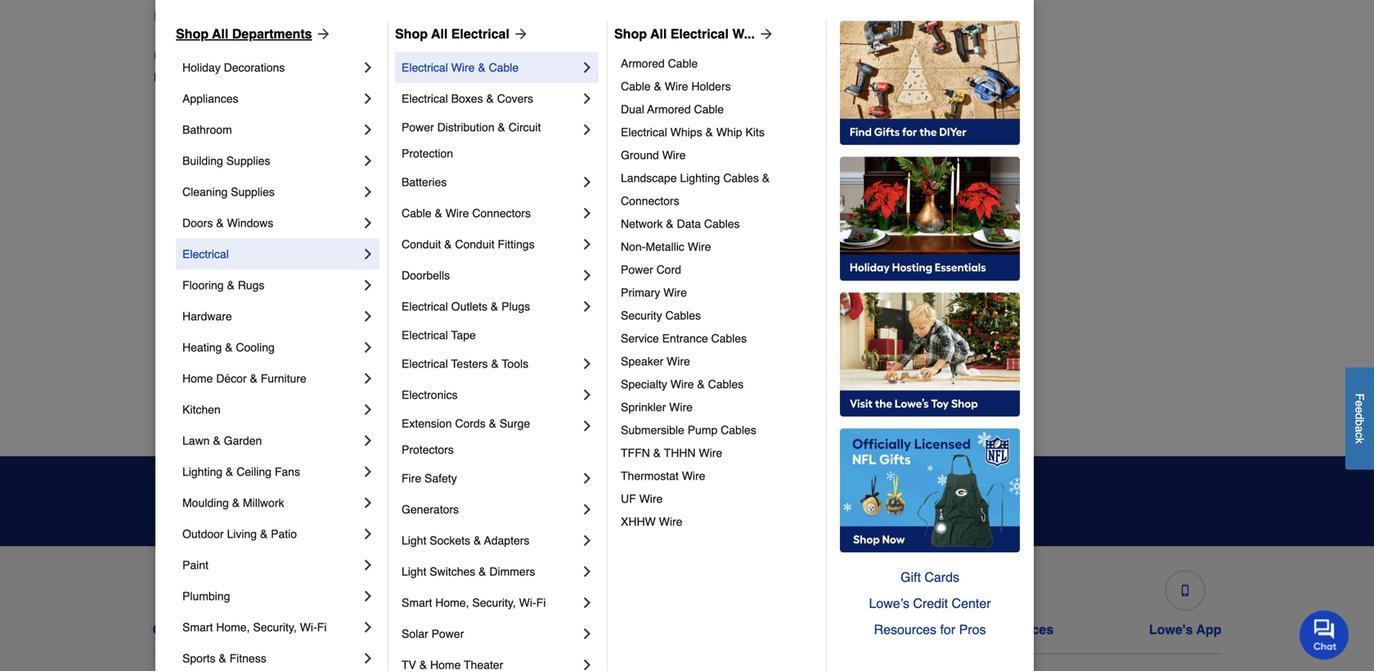 Task type: vqa. For each thing, say whether or not it's contained in the screenshot.
LEVOLOR Custom Cellular Shade
no



Task type: locate. For each thing, give the bounding box(es) containing it.
lowe's app
[[1150, 622, 1222, 637]]

1 east from the top
[[167, 286, 190, 299]]

find a store
[[154, 9, 230, 24]]

security, up sports & fitness link
[[253, 621, 297, 634]]

wire down cord
[[664, 286, 687, 299]]

0 vertical spatial armored
[[621, 57, 665, 70]]

bergen
[[732, 319, 769, 332]]

all for shop all departments
[[212, 26, 229, 41]]

princeton link
[[967, 153, 1016, 170]]

armored down cable & wire holders
[[648, 103, 691, 116]]

tffn & thhn wire link
[[621, 441, 815, 464]]

1 all from the left
[[212, 26, 229, 41]]

1 vertical spatial supplies
[[231, 185, 275, 198]]

wire up specialty wire & cables
[[667, 355, 691, 368]]

home, up 'sports & fitness'
[[216, 621, 250, 634]]

chevron right image for bathroom
[[360, 121, 376, 138]]

speaker
[[621, 355, 664, 368]]

& right décor
[[250, 372, 258, 385]]

0 horizontal spatial gift cards
[[765, 622, 829, 637]]

smart home, security, wi-fi for the rightmost smart home, security, wi-fi link
[[402, 596, 546, 609]]

1 horizontal spatial smart home, security, wi-fi
[[402, 596, 546, 609]]

wire for thermostat
[[682, 469, 706, 482]]

1 horizontal spatial new
[[353, 9, 379, 24]]

0 vertical spatial jersey
[[383, 9, 421, 24]]

north bergen link
[[701, 317, 769, 333]]

electrical left boxes
[[402, 92, 448, 105]]

flemington
[[434, 122, 490, 135]]

wire for specialty
[[671, 378, 694, 391]]

0 horizontal spatial gift cards link
[[762, 563, 832, 637]]

1 vertical spatial fi
[[317, 621, 327, 634]]

wire for primary
[[664, 286, 687, 299]]

plumbing
[[182, 590, 230, 603]]

2 shop from the left
[[395, 26, 428, 41]]

3 all from the left
[[651, 26, 667, 41]]

we've
[[504, 508, 536, 521]]

1 vertical spatial power
[[621, 263, 654, 276]]

chevron right image for the holiday decorations 'link'
[[360, 59, 376, 76]]

lowe's
[[869, 596, 910, 611]]

0 horizontal spatial shop
[[176, 26, 209, 41]]

electrical left tape
[[402, 328, 448, 342]]

chevron right image for doorbells link
[[579, 267, 596, 283]]

adapters
[[484, 534, 530, 547]]

connectors down 'landscape' at the top left of page
[[621, 194, 680, 207]]

1 light from the top
[[402, 534, 427, 547]]

lighting down "ground wire" link
[[680, 171, 721, 184]]

electrical for electrical tape
[[402, 328, 448, 342]]

arrow right image up armored cable "link"
[[755, 26, 775, 42]]

officially licensed n f l gifts. shop now. image
[[840, 428, 1021, 553]]

& left data
[[666, 217, 674, 230]]

light inside "light switches & dimmers" link
[[402, 565, 427, 578]]

chevron right image for heating & cooling
[[360, 339, 376, 355]]

wi- up sports & fitness link
[[300, 621, 317, 634]]

2 arrow right image from the left
[[510, 26, 529, 42]]

0 vertical spatial home,
[[436, 596, 469, 609]]

connectors up conduit & conduit fittings link
[[472, 207, 531, 220]]

1 horizontal spatial smart
[[402, 596, 432, 609]]

manahawkin
[[434, 417, 498, 430]]

power up primary
[[621, 263, 654, 276]]

wire down whips at the top of page
[[663, 148, 686, 162]]

wire up boxes
[[451, 61, 475, 74]]

electronics link
[[402, 379, 579, 410]]

turnersville
[[967, 319, 1026, 332]]

network & data cables
[[621, 217, 740, 230]]

east down deptford link at the top of page
[[167, 286, 190, 299]]

& inside extension cords & surge protectors
[[489, 417, 497, 430]]

chevron right image for electrical link
[[360, 246, 376, 262]]

0 vertical spatial lighting
[[680, 171, 721, 184]]

armored up cable & wire holders
[[621, 57, 665, 70]]

chevron right image for the lawn & garden link
[[360, 432, 376, 449]]

fi for the rightmost smart home, security, wi-fi link
[[537, 596, 546, 609]]

0 horizontal spatial jersey
[[267, 71, 301, 84]]

electrical tape link
[[402, 322, 596, 348]]

0 vertical spatial power
[[402, 121, 434, 134]]

lowe's credit center
[[536, 622, 666, 637]]

outdoor living & patio link
[[182, 518, 360, 549]]

smart for smart home, security, wi-fi link to the left
[[182, 621, 213, 634]]

chevron right image for the electrical wire & cable link
[[579, 59, 596, 76]]

xhhw wire
[[621, 515, 683, 528]]

1 horizontal spatial center
[[952, 596, 992, 611]]

2 horizontal spatial shop
[[615, 26, 647, 41]]

supplies up cleaning supplies
[[226, 154, 270, 167]]

all inside shop all electrical link
[[431, 26, 448, 41]]

0 vertical spatial fi
[[537, 596, 546, 609]]

arrow right image inside shop all electrical link
[[510, 26, 529, 42]]

supplies up windows
[[231, 185, 275, 198]]

chevron right image
[[360, 59, 376, 76], [579, 59, 596, 76], [360, 90, 376, 107], [579, 90, 596, 107], [579, 121, 596, 138], [360, 153, 376, 169], [579, 174, 596, 190], [360, 184, 376, 200], [579, 236, 596, 252], [360, 246, 376, 262], [579, 267, 596, 283], [360, 277, 376, 293], [579, 298, 596, 315], [360, 401, 376, 418], [360, 432, 376, 449], [579, 470, 596, 486], [360, 526, 376, 542], [579, 594, 596, 611], [360, 619, 376, 635], [579, 626, 596, 642]]

ground wire
[[621, 148, 686, 162]]

1 vertical spatial a
[[1354, 426, 1367, 432]]

order status link
[[361, 563, 440, 637]]

chevron right image for conduit & conduit fittings link
[[579, 236, 596, 252]]

smart up status at the bottom left of the page
[[402, 596, 432, 609]]

0 vertical spatial gift
[[901, 570, 921, 585]]

1 vertical spatial east
[[167, 319, 190, 332]]

lighting inside lighting & ceiling fans link
[[182, 465, 223, 478]]

cable up cable & wire holders
[[668, 57, 698, 70]]

rio grande link
[[967, 186, 1026, 203]]

smart home, security, wi-fi down light switches & dimmers
[[402, 596, 546, 609]]

share.
[[607, 508, 641, 521]]

chevron right image for electronics
[[579, 387, 596, 403]]

1 vertical spatial center
[[625, 622, 666, 637]]

phillipsburg
[[701, 417, 760, 430]]

electrical boxes & covers
[[402, 92, 534, 105]]

smart home, security, wi-fi
[[402, 596, 546, 609], [182, 621, 327, 634]]

east up heating
[[167, 319, 190, 332]]

1 vertical spatial light
[[402, 565, 427, 578]]

electrical up the electrical wire & cable link
[[452, 26, 510, 41]]

cable & wire connectors
[[402, 207, 531, 220]]

0 horizontal spatial fi
[[317, 621, 327, 634]]

0 horizontal spatial smart home, security, wi-fi
[[182, 621, 327, 634]]

1 vertical spatial smart
[[182, 621, 213, 634]]

1 vertical spatial armored
[[648, 103, 691, 116]]

center inside lowe's credit center link
[[625, 622, 666, 637]]

visit the lowe's toy shop. image
[[840, 292, 1021, 417]]

shop down new jersey at the left of page
[[395, 26, 428, 41]]

sign up
[[931, 493, 981, 509]]

safety
[[425, 472, 457, 485]]

arrow right image for shop all electrical
[[510, 26, 529, 42]]

east for east brunswick
[[167, 286, 190, 299]]

0 vertical spatial center
[[952, 596, 992, 611]]

electrical for electrical
[[182, 247, 229, 261]]

extension
[[402, 417, 452, 430]]

0 vertical spatial light
[[402, 534, 427, 547]]

fire safety
[[402, 472, 457, 485]]

1 horizontal spatial city
[[471, 319, 490, 332]]

& left circuit
[[498, 121, 506, 134]]

shop for shop all departments
[[176, 26, 209, 41]]

chevron right image for plumbing
[[360, 588, 376, 604]]

1 vertical spatial smart home, security, wi-fi
[[182, 621, 327, 634]]

us
[[205, 622, 222, 637]]

center inside lowe's credit center link
[[952, 596, 992, 611]]

2 horizontal spatial all
[[651, 26, 667, 41]]

0 horizontal spatial city
[[154, 45, 191, 67]]

electrical boxes & covers link
[[402, 83, 579, 114]]

1 horizontal spatial arrow right image
[[510, 26, 529, 42]]

d
[[1354, 413, 1367, 420]]

a right the find
[[185, 9, 192, 24]]

conduit up doorbells
[[402, 238, 441, 251]]

primary wire link
[[621, 281, 815, 304]]

0 horizontal spatial lighting
[[182, 465, 223, 478]]

1 horizontal spatial shop
[[395, 26, 428, 41]]

2 east from the top
[[167, 319, 190, 332]]

0 vertical spatial wi-
[[519, 596, 537, 609]]

1 horizontal spatial lowe's
[[536, 622, 580, 637]]

electrical up electronics
[[402, 357, 448, 370]]

0 vertical spatial credit
[[914, 596, 949, 611]]

non-
[[621, 240, 646, 253]]

1 horizontal spatial all
[[431, 26, 448, 41]]

1 vertical spatial gift
[[765, 622, 788, 637]]

garden
[[224, 434, 262, 447]]

2 horizontal spatial jersey
[[434, 319, 467, 332]]

& right sports
[[219, 652, 226, 665]]

& right boxes
[[487, 92, 494, 105]]

smart home, security, wi-fi link down light switches & dimmers
[[402, 587, 579, 618]]

wi- down dimmers
[[519, 596, 537, 609]]

smart up sports
[[182, 621, 213, 634]]

wire for speaker
[[667, 355, 691, 368]]

installation services link
[[928, 563, 1054, 637]]

arrow right image for shop all electrical w...
[[755, 26, 775, 42]]

e up d
[[1354, 400, 1367, 407]]

morganville
[[701, 221, 759, 234]]

arrow right image inside "shop all electrical w..." link
[[755, 26, 775, 42]]

0 horizontal spatial connectors
[[472, 207, 531, 220]]

chevron right image for batteries link
[[579, 174, 596, 190]]

supplies inside "link"
[[231, 185, 275, 198]]

armored cable
[[621, 57, 698, 70]]

service
[[621, 332, 659, 345]]

xhhw wire link
[[621, 510, 815, 533]]

deals,
[[367, 482, 425, 504]]

primary
[[621, 286, 661, 299]]

chevron right image for electrical outlets & plugs "link" at the left of the page
[[579, 298, 596, 315]]

jersey inside button
[[383, 9, 421, 24]]

0 horizontal spatial new
[[241, 71, 264, 84]]

light down generators
[[402, 534, 427, 547]]

ground
[[621, 148, 659, 162]]

thermostat wire
[[621, 469, 706, 482]]

0 vertical spatial smart home, security, wi-fi
[[402, 596, 546, 609]]

trends
[[577, 482, 641, 504]]

0 horizontal spatial all
[[212, 26, 229, 41]]

0 horizontal spatial smart
[[182, 621, 213, 634]]

power right solar
[[432, 627, 464, 640]]

electrical down doorbells
[[402, 300, 448, 313]]

all up armored cable
[[651, 26, 667, 41]]

uf wire link
[[621, 487, 815, 510]]

hackettstown link
[[434, 153, 503, 170]]

holiday
[[182, 61, 221, 74]]

specialty wire & cables
[[621, 378, 744, 391]]

1 horizontal spatial gift cards link
[[840, 564, 1021, 590]]

wire right uf
[[640, 492, 663, 505]]

& right lawn
[[213, 434, 221, 447]]

wire down specialty wire & cables
[[670, 401, 693, 414]]

cable up 'dual'
[[621, 80, 651, 93]]

c
[[1354, 432, 1367, 438]]

shop
[[176, 26, 209, 41], [395, 26, 428, 41], [615, 26, 647, 41]]

metallic
[[646, 240, 685, 253]]

0 vertical spatial cards
[[925, 570, 960, 585]]

customer care image
[[203, 585, 215, 596]]

all inside shop all departments link
[[212, 26, 229, 41]]

1 horizontal spatial fi
[[537, 596, 546, 609]]

& right sockets
[[474, 534, 481, 547]]

lighting inside the landscape lighting cables & connectors
[[680, 171, 721, 184]]

1 e from the top
[[1354, 400, 1367, 407]]

0 horizontal spatial arrow right image
[[312, 26, 332, 42]]

mobile image
[[1180, 585, 1192, 596]]

1 vertical spatial new
[[241, 71, 264, 84]]

piscataway
[[967, 122, 1025, 135]]

jersey down the "electrical outlets & plugs"
[[434, 319, 467, 332]]

fi down "light switches & dimmers" link
[[537, 596, 546, 609]]

home, down switches
[[436, 596, 469, 609]]

2 horizontal spatial lowe's
[[1150, 622, 1194, 637]]

conduit down cable & wire connectors at top
[[455, 238, 495, 251]]

0 vertical spatial supplies
[[226, 154, 270, 167]]

1 horizontal spatial wi-
[[519, 596, 537, 609]]

holiday hosting essentials. image
[[840, 157, 1021, 281]]

electrical inside "link"
[[402, 300, 448, 313]]

2 all from the left
[[431, 26, 448, 41]]

lighting
[[680, 171, 721, 184], [182, 465, 223, 478]]

0 horizontal spatial security,
[[253, 621, 297, 634]]

appliances
[[182, 92, 239, 105]]

0 vertical spatial gift cards
[[901, 570, 960, 585]]

smart
[[402, 596, 432, 609], [182, 621, 213, 634]]

voorhees
[[967, 384, 1016, 397]]

lighting & ceiling fans link
[[182, 456, 360, 487]]

1 horizontal spatial cards
[[925, 570, 960, 585]]

1 horizontal spatial connectors
[[621, 194, 680, 207]]

wire down thhn
[[682, 469, 706, 482]]

& down kits
[[763, 171, 770, 184]]

fi left order
[[317, 621, 327, 634]]

up
[[963, 493, 981, 509]]

security, down "light switches & dimmers" link
[[472, 596, 516, 609]]

light left switches
[[402, 565, 427, 578]]

e up b
[[1354, 407, 1367, 413]]

electrical up flooring
[[182, 247, 229, 261]]

1 horizontal spatial a
[[1354, 426, 1367, 432]]

cards
[[925, 570, 960, 585], [791, 622, 829, 637]]

& up sprinkler wire link
[[698, 378, 705, 391]]

0 horizontal spatial conduit
[[402, 238, 441, 251]]

shop down the find a store
[[176, 26, 209, 41]]

chevron right image for electrical testers & tools
[[579, 355, 596, 372]]

protectors
[[402, 443, 454, 456]]

manchester link
[[701, 121, 760, 137]]

1 conduit from the left
[[402, 238, 441, 251]]

east
[[167, 286, 190, 299], [167, 319, 190, 332]]

arrow right image up the holiday decorations 'link'
[[312, 26, 332, 42]]

electrical testers & tools link
[[402, 348, 579, 379]]

morganville link
[[701, 219, 759, 235]]

0 horizontal spatial a
[[185, 9, 192, 24]]

& inside the power distribution & circuit protection
[[498, 121, 506, 134]]

electrical for electrical whips & whip kits
[[621, 126, 668, 139]]

& left rugs
[[227, 279, 235, 292]]

chevron right image for building supplies link
[[360, 153, 376, 169]]

piscataway link
[[967, 121, 1025, 137]]

arrow right image inside shop all departments link
[[312, 26, 332, 42]]

1 horizontal spatial jersey
[[383, 9, 421, 24]]

power inside the power distribution & circuit protection
[[402, 121, 434, 134]]

chevron right image for fire safety link
[[579, 470, 596, 486]]

0 vertical spatial city
[[154, 45, 191, 67]]

bayonne
[[167, 122, 212, 135]]

chevron right image for sports & fitness
[[360, 650, 376, 666]]

chevron right image
[[360, 121, 376, 138], [579, 205, 596, 221], [360, 215, 376, 231], [360, 308, 376, 324], [360, 339, 376, 355], [579, 355, 596, 372], [360, 370, 376, 387], [579, 387, 596, 403], [579, 418, 596, 434], [360, 464, 376, 480], [360, 495, 376, 511], [579, 501, 596, 518], [579, 532, 596, 549], [360, 557, 376, 573], [579, 563, 596, 580], [360, 588, 376, 604], [360, 650, 376, 666], [579, 657, 596, 671]]

& down cable & wire connectors at top
[[444, 238, 452, 251]]

wire up 'sprinkler wire'
[[671, 378, 694, 391]]

1 horizontal spatial security,
[[472, 596, 516, 609]]

chevron right image for home décor & furniture
[[360, 370, 376, 387]]

& right us
[[225, 622, 235, 637]]

dimensions image
[[985, 585, 997, 596]]

& right the cords
[[489, 417, 497, 430]]

electrical up ground
[[621, 126, 668, 139]]

1 vertical spatial security,
[[253, 621, 297, 634]]

3 arrow right image from the left
[[755, 26, 775, 42]]

1 vertical spatial wi-
[[300, 621, 317, 634]]

order
[[361, 622, 397, 637]]

0 vertical spatial new
[[353, 9, 379, 24]]

0 horizontal spatial home,
[[216, 621, 250, 634]]

1 vertical spatial cards
[[791, 622, 829, 637]]

electrical down the shop all electrical
[[402, 61, 448, 74]]

chevron right image for lighting & ceiling fans
[[360, 464, 376, 480]]

power inside "link"
[[432, 627, 464, 640]]

in
[[229, 71, 238, 84]]

chevron right image for cable & wire connectors
[[579, 205, 596, 221]]

chevron right image for smart home, security, wi-fi link to the left
[[360, 619, 376, 635]]

new inside "new jersey" button
[[353, 9, 379, 24]]

power up protection
[[402, 121, 434, 134]]

new
[[353, 9, 379, 24], [241, 71, 264, 84]]

arrow right image
[[312, 26, 332, 42], [510, 26, 529, 42], [755, 26, 775, 42]]

connectors inside the landscape lighting cables & connectors
[[621, 194, 680, 207]]

lighting up moulding
[[182, 465, 223, 478]]

east inside "east rutherford" link
[[167, 319, 190, 332]]

smart home, security, wi-fi for smart home, security, wi-fi link to the left
[[182, 621, 327, 634]]

1 shop from the left
[[176, 26, 209, 41]]

lowe's
[[154, 71, 189, 84], [536, 622, 580, 637], [1150, 622, 1194, 637]]

smart for the rightmost smart home, security, wi-fi link
[[402, 596, 432, 609]]

smart home, security, wi-fi link up fitness
[[182, 612, 360, 643]]

delran link
[[167, 219, 201, 235]]

1 horizontal spatial lighting
[[680, 171, 721, 184]]

toms river
[[967, 286, 1025, 299]]

home,
[[436, 596, 469, 609], [216, 621, 250, 634]]

power for power distribution & circuit protection
[[402, 121, 434, 134]]

2 conduit from the left
[[455, 238, 495, 251]]

all inside "shop all electrical w..." link
[[651, 26, 667, 41]]

supplies for cleaning supplies
[[231, 185, 275, 198]]

arrow right image up the electrical wire & cable link
[[510, 26, 529, 42]]

shop up armored cable
[[615, 26, 647, 41]]

uf
[[621, 492, 636, 505]]

a up k
[[1354, 426, 1367, 432]]

2 vertical spatial power
[[432, 627, 464, 640]]

0 vertical spatial east
[[167, 286, 190, 299]]

lowe's for lowe's app
[[1150, 622, 1194, 637]]

k
[[1354, 438, 1367, 444]]

0 vertical spatial security,
[[472, 596, 516, 609]]

new inside city directory lowe's stores in new jersey
[[241, 71, 264, 84]]

all up the electrical wire & cable
[[431, 26, 448, 41]]

1 horizontal spatial gift
[[901, 570, 921, 585]]

1 horizontal spatial conduit
[[455, 238, 495, 251]]

jersey up the shop all electrical
[[383, 9, 421, 24]]

1 horizontal spatial credit
[[914, 596, 949, 611]]

wire for uf
[[640, 492, 663, 505]]

windows
[[227, 216, 274, 229]]

0 horizontal spatial wi-
[[300, 621, 317, 634]]

east inside east brunswick link
[[167, 286, 190, 299]]

0 horizontal spatial lowe's
[[154, 71, 189, 84]]

2 horizontal spatial arrow right image
[[755, 26, 775, 42]]

smart home, security, wi-fi up fitness
[[182, 621, 327, 634]]

city inside city directory lowe's stores in new jersey
[[154, 45, 191, 67]]

1 arrow right image from the left
[[312, 26, 332, 42]]

1 vertical spatial jersey
[[267, 71, 301, 84]]

1 vertical spatial home,
[[216, 621, 250, 634]]

north bergen
[[701, 319, 769, 332]]

chevron right image for extension cords & surge protectors
[[579, 418, 596, 434]]

0 horizontal spatial center
[[625, 622, 666, 637]]

heating & cooling
[[182, 341, 275, 354]]

0 vertical spatial smart
[[402, 596, 432, 609]]

connectors inside cable & wire connectors link
[[472, 207, 531, 220]]

1 vertical spatial lighting
[[182, 465, 223, 478]]

fi for smart home, security, wi-fi link to the left
[[317, 621, 327, 634]]

1 vertical spatial credit
[[583, 622, 621, 637]]

all down store
[[212, 26, 229, 41]]

jersey down "departments"
[[267, 71, 301, 84]]

wire right xhhw in the bottom of the page
[[659, 515, 683, 528]]

3 shop from the left
[[615, 26, 647, 41]]

0 horizontal spatial credit
[[583, 622, 621, 637]]

light inside light sockets & adapters link
[[402, 534, 427, 547]]

2 light from the top
[[402, 565, 427, 578]]

1 horizontal spatial home,
[[436, 596, 469, 609]]



Task type: describe. For each thing, give the bounding box(es) containing it.
& right 'doors'
[[216, 216, 224, 229]]

outdoor living & patio
[[182, 527, 297, 540]]

electrical for electrical outlets & plugs
[[402, 300, 448, 313]]

electrical up armored cable "link"
[[671, 26, 729, 41]]

doors & windows
[[182, 216, 274, 229]]

got
[[540, 508, 557, 521]]

wire for electrical
[[451, 61, 475, 74]]

fitness
[[230, 652, 267, 665]]

chevron right image for light switches & dimmers
[[579, 563, 596, 580]]

find
[[154, 9, 181, 24]]

wire for ground
[[663, 148, 686, 162]]

& left tools
[[491, 357, 499, 370]]

all for shop all electrical w...
[[651, 26, 667, 41]]

find a store link
[[154, 7, 230, 27]]

& down armored cable
[[654, 80, 662, 93]]

cord
[[657, 263, 682, 276]]

& left millwork
[[232, 496, 240, 509]]

wire up conduit & conduit fittings
[[446, 207, 469, 220]]

& left dimmers
[[479, 565, 487, 578]]

east rutherford
[[167, 319, 247, 332]]

shop for shop all electrical
[[395, 26, 428, 41]]

union
[[967, 351, 997, 365]]

cleaning supplies
[[182, 185, 275, 198]]

chevron right image for doors & windows
[[360, 215, 376, 231]]

0 horizontal spatial smart home, security, wi-fi link
[[182, 612, 360, 643]]

armored inside armored cable "link"
[[621, 57, 665, 70]]

speaker wire link
[[621, 350, 815, 373]]

testers
[[451, 357, 488, 370]]

electrical for electrical wire & cable
[[402, 61, 448, 74]]

woodbridge
[[967, 417, 1029, 430]]

solar
[[402, 627, 429, 640]]

wire for xhhw
[[659, 515, 683, 528]]

sicklerville link
[[967, 252, 1021, 268]]

light for light switches & dimmers
[[402, 565, 427, 578]]

covers
[[497, 92, 534, 105]]

home décor & furniture
[[182, 372, 307, 385]]

1 vertical spatial city
[[471, 319, 490, 332]]

shop all departments link
[[176, 24, 332, 44]]

& up electrical boxes & covers link on the top of page
[[478, 61, 486, 74]]

0 vertical spatial a
[[185, 9, 192, 24]]

boxes
[[451, 92, 483, 105]]

& left plugs
[[491, 300, 499, 313]]

specialty
[[621, 378, 668, 391]]

installation
[[928, 622, 997, 637]]

0 horizontal spatial cards
[[791, 622, 829, 637]]

electrical for electrical boxes & covers
[[402, 92, 448, 105]]

power for power cord
[[621, 263, 654, 276]]

sewell
[[967, 221, 1001, 234]]

2 vertical spatial jersey
[[434, 319, 467, 332]]

light for light sockets & adapters
[[402, 534, 427, 547]]

cables inside the landscape lighting cables & connectors
[[724, 171, 759, 184]]

whip
[[717, 126, 743, 139]]

fittings
[[498, 238, 535, 251]]

moulding & millwork link
[[182, 487, 360, 518]]

north
[[701, 319, 729, 332]]

eatontown link
[[167, 350, 221, 366]]

wi- for chevron right icon associated with smart home, security, wi-fi link to the left
[[300, 621, 317, 634]]

chevron right image for cleaning supplies "link"
[[360, 184, 376, 200]]

chevron right image for power distribution & circuit protection link
[[579, 121, 596, 138]]

w...
[[733, 26, 755, 41]]

uf wire
[[621, 492, 663, 505]]

1 horizontal spatial gift cards
[[901, 570, 960, 585]]

security, for chevron right icon associated with smart home, security, wi-fi link to the left
[[253, 621, 297, 634]]

chevron right image for "solar power" "link"
[[579, 626, 596, 642]]

voorhees link
[[967, 383, 1016, 399]]

& down rutherford
[[225, 341, 233, 354]]

f e e d b a c k button
[[1346, 367, 1375, 470]]

landscape
[[621, 171, 677, 184]]

sign up form
[[661, 479, 1008, 523]]

new jersey button
[[353, 7, 421, 27]]

dual armored cable
[[621, 103, 724, 116]]

building supplies
[[182, 154, 270, 167]]

batteries link
[[402, 166, 579, 198]]

chevron right image for hardware
[[360, 308, 376, 324]]

network
[[621, 217, 663, 230]]

surge
[[500, 417, 530, 430]]

lowe's inside city directory lowe's stores in new jersey
[[154, 71, 189, 84]]

appliances link
[[182, 83, 360, 114]]

credit for lowe's
[[583, 622, 621, 637]]

chevron right image for generators
[[579, 501, 596, 518]]

conduit & conduit fittings link
[[402, 229, 579, 260]]

paterson
[[701, 384, 746, 397]]

credit for lowe's
[[914, 596, 949, 611]]

power distribution & circuit protection link
[[402, 114, 579, 166]]

chevron right image for paint
[[360, 557, 376, 573]]

chevron right image for kitchen link
[[360, 401, 376, 418]]

brick link
[[167, 153, 192, 170]]

all for shop all electrical
[[431, 26, 448, 41]]

chevron right image for the outdoor living & patio 'link'
[[360, 526, 376, 542]]

& left patio
[[260, 527, 268, 540]]

landscape lighting cables & connectors link
[[621, 166, 815, 212]]

flooring
[[182, 279, 224, 292]]

union link
[[967, 350, 997, 366]]

& left the "whip"
[[706, 126, 713, 139]]

chevron right image for electrical boxes & covers link on the top of page
[[579, 90, 596, 107]]

shop for shop all electrical w...
[[615, 26, 647, 41]]

chevron right image for the rightmost smart home, security, wi-fi link
[[579, 594, 596, 611]]

inspiration
[[430, 482, 531, 504]]

2 e from the top
[[1354, 407, 1367, 413]]

cable down holders at right
[[694, 103, 724, 116]]

wire up dual armored cable
[[665, 80, 689, 93]]

shop all electrical
[[395, 26, 510, 41]]

wire for sprinkler
[[670, 401, 693, 414]]

service entrance cables
[[621, 332, 747, 345]]

shop all electrical link
[[395, 24, 529, 44]]

find gifts for the diyer. image
[[840, 21, 1021, 145]]

kits
[[746, 126, 765, 139]]

directory
[[196, 45, 283, 67]]

holiday decorations link
[[182, 52, 360, 83]]

home
[[182, 372, 213, 385]]

chevron right image for appliances link
[[360, 90, 376, 107]]

shop all departments
[[176, 26, 312, 41]]

& left the ceiling
[[226, 465, 233, 478]]

plumbing link
[[182, 581, 360, 612]]

sports & fitness link
[[182, 643, 360, 671]]

cooling
[[236, 341, 275, 354]]

1 vertical spatial gift cards
[[765, 622, 829, 637]]

1 horizontal spatial smart home, security, wi-fi link
[[402, 587, 579, 618]]

chevron right image for flooring & rugs link on the left of the page
[[360, 277, 376, 293]]

home, for smart home, security, wi-fi link to the left
[[216, 621, 250, 634]]

center for lowe's credit center
[[625, 622, 666, 637]]

a inside button
[[1354, 426, 1367, 432]]

armored cable link
[[621, 52, 815, 75]]

kitchen link
[[182, 394, 360, 425]]

wire down data
[[688, 240, 712, 253]]

electrical wire & cable link
[[402, 52, 579, 83]]

order status
[[361, 622, 440, 637]]

wi- for chevron right icon related to the rightmost smart home, security, wi-fi link
[[519, 596, 537, 609]]

building
[[182, 154, 223, 167]]

b
[[1354, 420, 1367, 426]]

deals, inspiration and trends we've got ideas to share.
[[367, 482, 641, 521]]

specialty wire & cables link
[[621, 373, 815, 396]]

& right tffn
[[654, 446, 661, 459]]

sprinkler
[[621, 401, 666, 414]]

furniture
[[261, 372, 307, 385]]

fans
[[275, 465, 300, 478]]

resources for pros link
[[840, 617, 1021, 643]]

arrow right image for shop all departments
[[312, 26, 332, 42]]

living
[[227, 527, 257, 540]]

center for lowe's credit center
[[952, 596, 992, 611]]

east rutherford link
[[167, 317, 247, 333]]

wire down submersible pump cables link on the bottom
[[699, 446, 723, 459]]

brunswick
[[193, 286, 245, 299]]

jersey inside city directory lowe's stores in new jersey
[[267, 71, 301, 84]]

east for east rutherford
[[167, 319, 190, 332]]

chat invite button image
[[1300, 610, 1350, 660]]

lowe's for lowe's credit center
[[536, 622, 580, 637]]

whips
[[671, 126, 703, 139]]

electrical for electrical testers & tools
[[402, 357, 448, 370]]

heating
[[182, 341, 222, 354]]

resources
[[874, 622, 937, 637]]

cable up covers
[[489, 61, 519, 74]]

services
[[1000, 622, 1054, 637]]

circuit
[[509, 121, 541, 134]]

0 horizontal spatial gift
[[765, 622, 788, 637]]

home, for the rightmost smart home, security, wi-fi link
[[436, 596, 469, 609]]

plugs
[[502, 300, 530, 313]]

sockets
[[430, 534, 471, 547]]

& inside the landscape lighting cables & connectors
[[763, 171, 770, 184]]

armored inside dual armored cable "link"
[[648, 103, 691, 116]]

landscape lighting cables & connectors
[[621, 171, 773, 207]]

cable down batteries
[[402, 207, 432, 220]]

rio
[[967, 188, 985, 201]]

sports
[[182, 652, 216, 665]]

outdoor
[[182, 527, 224, 540]]

supplies for building supplies
[[226, 154, 270, 167]]

chevron right image for moulding & millwork
[[360, 495, 376, 511]]

security, for chevron right icon related to the rightmost smart home, security, wi-fi link
[[472, 596, 516, 609]]

doorbells
[[402, 269, 450, 282]]

electrical tape
[[402, 328, 476, 342]]

& down batteries
[[435, 207, 443, 220]]

chevron right image for light sockets & adapters
[[579, 532, 596, 549]]

city directory lowe's stores in new jersey
[[154, 45, 301, 84]]

rutherford
[[193, 319, 247, 332]]



